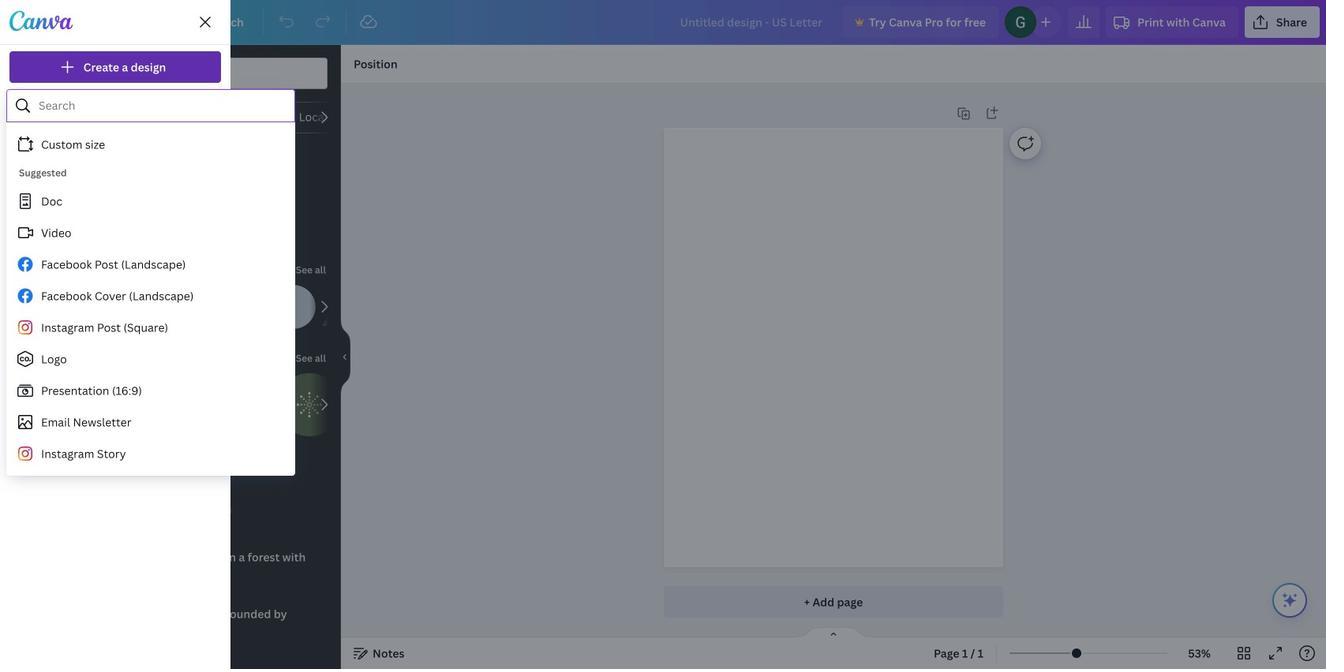 Task type: vqa. For each thing, say whether or not it's contained in the screenshot.
the inside 'Our Content License Agreement includes some special terms that apply to the use of Pro Content. These include:'
no



Task type: locate. For each thing, give the bounding box(es) containing it.
1 horizontal spatial group
[[139, 373, 202, 437]]

side panel tab list
[[0, 45, 57, 670]]

hide image
[[340, 319, 351, 395]]

white circle shape image
[[272, 285, 316, 329]]

show pages image
[[796, 627, 872, 640]]

triangle up image
[[322, 285, 366, 329]]

add this line to the canvas image
[[171, 285, 215, 329]]

Design title text field
[[668, 6, 837, 38]]

Search elements search field
[[101, 58, 296, 88]]

group
[[69, 373, 133, 437], [139, 373, 202, 437]]

rounded square image
[[120, 285, 164, 329]]

list
[[9, 133, 221, 388]]

square image
[[69, 285, 114, 329]]

0 horizontal spatial group
[[69, 373, 133, 437]]



Task type: describe. For each thing, give the bounding box(es) containing it.
1 group from the left
[[69, 373, 133, 437]]

Search search field
[[39, 91, 284, 121]]

canva assistant image
[[1281, 591, 1300, 610]]

modern minimal sticker image
[[278, 373, 341, 437]]

2 group from the left
[[139, 373, 202, 437]]

minimal sleek utilitarian pinwheel image
[[69, 178, 133, 241]]

main menu bar
[[0, 0, 1326, 45]]



